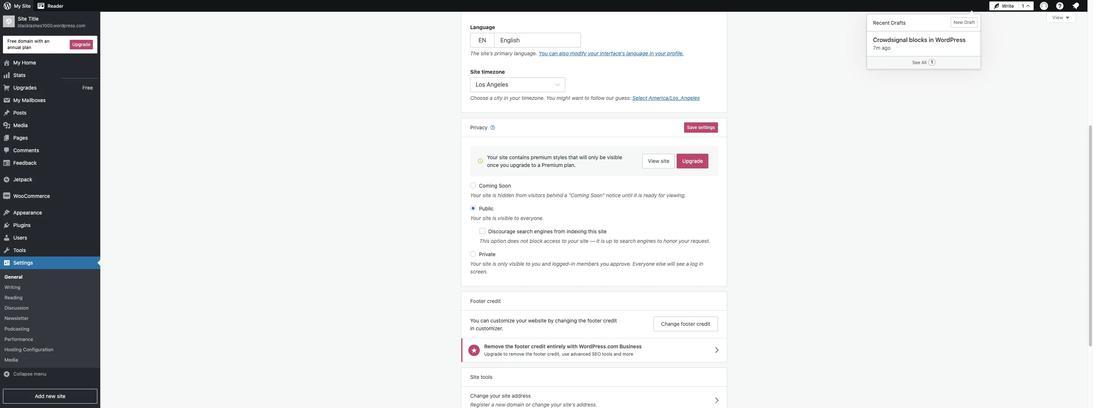 Task type: describe. For each thing, give the bounding box(es) containing it.
your inside "you can customize your website by changing the footer credit in customizer."
[[517, 318, 527, 324]]

to right up
[[614, 238, 619, 244]]

0 vertical spatial from
[[516, 192, 527, 199]]

site for site title blacklashes1000.wordpress.com
[[18, 15, 27, 22]]

plugins link
[[0, 219, 100, 232]]

discussion link
[[0, 303, 100, 313]]

your up "register"
[[490, 393, 501, 399]]

register
[[470, 402, 490, 408]]

your right change
[[551, 402, 562, 408]]

a left city
[[490, 95, 493, 101]]

is for your site is visible to everyone.
[[493, 215, 497, 222]]

1 horizontal spatial the
[[526, 352, 533, 357]]

my profile image
[[1041, 2, 1049, 10]]

reader link
[[34, 0, 66, 12]]

upgrade for upgrade link
[[683, 158, 703, 164]]

footer
[[470, 298, 486, 305]]

draft
[[965, 20, 975, 25]]

my mailboxes link
[[0, 94, 100, 106]]

your site contains premium styles that will only be visible once you upgrade to a premium plan.
[[487, 154, 623, 168]]

to left honor
[[658, 238, 662, 244]]

1 vertical spatial you
[[547, 95, 556, 101]]

ready
[[644, 192, 657, 199]]

0 horizontal spatial the
[[506, 344, 514, 350]]

see all
[[913, 60, 927, 65]]

guess:
[[616, 95, 631, 101]]

you inside "you can customize your website by changing the footer credit in customizer."
[[470, 318, 479, 324]]

site inside the view site link
[[661, 158, 670, 164]]

in right log
[[699, 261, 704, 267]]

indexing
[[567, 229, 587, 235]]

to right want
[[585, 95, 590, 101]]

comments link
[[0, 144, 100, 157]]

settings
[[13, 260, 33, 266]]

feedback
[[13, 160, 37, 166]]

site for site tools
[[470, 374, 480, 380]]

blocks
[[910, 37, 928, 43]]

your right honor
[[679, 238, 690, 244]]

timezone
[[482, 69, 505, 75]]

footer inside 'change footer credit' link
[[681, 321, 696, 327]]

save settings
[[687, 125, 716, 130]]

crowdsignal blocks in wordpress 7m ago
[[874, 37, 966, 51]]

free for free
[[82, 84, 93, 91]]

or
[[526, 402, 531, 408]]

upgrade inside remove the footer credit entirely with wordpress.com business upgrade to remove the footer credit, use advanced seo tools and more
[[485, 352, 503, 357]]

members
[[577, 261, 599, 267]]

you can customize your website by changing the footer credit in customizer.
[[470, 318, 617, 332]]

seo
[[592, 352, 601, 357]]

profile.
[[668, 50, 684, 56]]

site up the title
[[22, 3, 31, 9]]

site inside your site is only visible to you and logged-in members you approve. everyone else will see a log in screen.
[[483, 261, 491, 267]]

site tools
[[470, 374, 493, 380]]

hosting configuration
[[4, 347, 53, 353]]

is inside discourage search engines from indexing this site this option does not block access to your site — it is up to search engines to honor your request.
[[601, 238, 605, 244]]

a inside 'your site contains premium styles that will only be visible once you upgrade to a premium plan.'
[[538, 162, 541, 168]]

upgrade button
[[70, 40, 93, 49]]

0 vertical spatial media
[[13, 122, 28, 128]]

new
[[954, 20, 964, 25]]

viewing.
[[667, 192, 686, 199]]

group containing site timezone
[[470, 68, 718, 104]]

up
[[606, 238, 613, 244]]

discourage
[[489, 229, 516, 235]]

new inside change your site address register a new domain or change your site's address.
[[496, 402, 506, 408]]

a right behind
[[565, 192, 567, 199]]

1 media link from the top
[[0, 119, 100, 132]]

site down public
[[483, 215, 491, 222]]

pages
[[13, 135, 28, 141]]

block
[[530, 238, 543, 244]]

change your site address register a new domain or change your site's address.
[[470, 393, 598, 408]]

upgrade
[[510, 162, 530, 168]]

your right city
[[510, 95, 521, 101]]

to inside your site is only visible to you and logged-in members you approve. everyone else will see a log in screen.
[[526, 261, 531, 267]]

domain inside free domain with an annual plan
[[18, 38, 33, 44]]

write link
[[990, 0, 1019, 12]]

wordpress
[[936, 37, 966, 43]]

premium
[[531, 154, 552, 161]]

this
[[480, 238, 490, 244]]

the
[[470, 50, 480, 56]]

site inside add new site link
[[57, 393, 66, 400]]

will inside your site is only visible to you and logged-in members you approve. everyone else will see a log in screen.
[[668, 261, 675, 267]]

feedback link
[[0, 157, 100, 169]]

until
[[623, 192, 633, 199]]

advanced
[[571, 352, 591, 357]]

0 horizontal spatial search
[[517, 229, 533, 235]]

group containing en
[[470, 23, 718, 59]]

also
[[559, 50, 569, 56]]

1 button
[[1019, 1, 1034, 10]]

only inside your site is only visible to you and logged-in members you approve. everyone else will see a log in screen.
[[498, 261, 508, 267]]

view for view site
[[648, 158, 660, 164]]

appearance
[[13, 209, 42, 216]]

site's inside change your site address register a new domain or change your site's address.
[[563, 402, 576, 408]]

domain inside change your site address register a new domain or change your site's address.
[[507, 402, 525, 408]]

performance link
[[0, 334, 100, 345]]

tools inside remove the footer credit entirely with wordpress.com business upgrade to remove the footer credit, use advanced seo tools and more
[[603, 352, 613, 357]]

our
[[607, 95, 614, 101]]

site down coming
[[483, 192, 491, 199]]

a inside change your site address register a new domain or change your site's address.
[[492, 402, 494, 408]]

general
[[4, 274, 23, 280]]

the site's primary language. you can also modify your interface's language in your profile.
[[470, 50, 684, 56]]

change footer credit
[[662, 321, 711, 327]]

once
[[487, 162, 499, 168]]

you for only
[[601, 261, 609, 267]]

option
[[491, 238, 506, 244]]

0 vertical spatial you
[[539, 50, 548, 56]]

configuration
[[23, 347, 53, 353]]

can inside "you can customize your website by changing the footer credit in customizer."
[[481, 318, 489, 324]]

only inside 'your site contains premium styles that will only be visible once you upgrade to a premium plan.'
[[589, 154, 599, 161]]

and inside your site is only visible to you and logged-in members you approve. everyone else will see a log in screen.
[[542, 261, 551, 267]]

for
[[659, 192, 665, 199]]

site title blacklashes1000.wordpress.com
[[18, 15, 85, 28]]

credit inside "you can customize your website by changing the footer credit in customizer."
[[604, 318, 617, 324]]

view site
[[648, 158, 670, 164]]

city
[[494, 95, 503, 101]]

writing link
[[0, 282, 100, 293]]

general link
[[0, 272, 100, 282]]

you can also modify your interface's language in your profile. link
[[539, 50, 684, 56]]

hidden
[[498, 192, 514, 199]]

my home
[[13, 59, 36, 66]]

footer inside "you can customize your website by changing the footer credit in customizer."
[[588, 318, 602, 324]]

tools link
[[0, 244, 100, 257]]

is for your site is only visible to you and logged-in members you approve. everyone else will see a log in screen.
[[493, 261, 497, 267]]

in right city
[[504, 95, 508, 101]]

use
[[562, 352, 570, 357]]

it inside discourage search engines from indexing this site this option does not block access to your site — it is up to search engines to honor your request.
[[597, 238, 600, 244]]

my site link
[[0, 0, 34, 12]]

english
[[501, 37, 520, 44]]

reading
[[4, 295, 23, 301]]

collapse menu link
[[0, 368, 100, 381]]

your site is visible to everyone.
[[470, 215, 544, 222]]

your for your site is visible to everyone.
[[470, 215, 481, 222]]

my for my site
[[14, 3, 21, 9]]

timezone.
[[522, 95, 545, 101]]

soon"
[[591, 192, 605, 199]]

is left ready at the top right of page
[[639, 192, 643, 199]]

view button
[[1047, 12, 1076, 23]]

stats link
[[0, 69, 100, 81]]

approve.
[[611, 261, 632, 267]]

7m
[[874, 45, 881, 51]]

settings
[[699, 125, 716, 130]]

1 horizontal spatial engines
[[638, 238, 656, 244]]

tools
[[13, 247, 26, 253]]

img image for woocommerce
[[3, 192, 10, 200]]

wordpress.com
[[579, 344, 619, 350]]

annual plan
[[7, 45, 31, 50]]

0 vertical spatial it
[[634, 192, 637, 199]]

upgrade for upgrade button
[[72, 42, 90, 47]]

my home link
[[0, 56, 100, 69]]

will inside 'your site contains premium styles that will only be visible once you upgrade to a premium plan.'
[[580, 154, 587, 161]]

remove
[[509, 352, 525, 357]]

0 vertical spatial engines
[[534, 229, 553, 235]]

1 horizontal spatial you
[[532, 261, 541, 267]]

plugins
[[13, 222, 31, 228]]

change for change your site address register a new domain or change your site's address.
[[470, 393, 489, 399]]



Task type: locate. For each thing, give the bounding box(es) containing it.
0 horizontal spatial view
[[648, 158, 660, 164]]

site down private at left
[[483, 261, 491, 267]]

menu
[[34, 371, 46, 377]]

save settings button
[[685, 123, 718, 133]]

engines up everyone on the right of page
[[638, 238, 656, 244]]

ago
[[882, 45, 891, 51]]

1 horizontal spatial change
[[662, 321, 680, 327]]

from inside discourage search engines from indexing this site this option does not block access to your site — it is up to search engines to honor your request.
[[554, 229, 566, 235]]

will
[[580, 154, 587, 161], [668, 261, 675, 267]]

0 horizontal spatial free
[[7, 38, 17, 44]]

1 vertical spatial and
[[614, 352, 622, 357]]

0 vertical spatial will
[[580, 154, 587, 161]]

will right that
[[580, 154, 587, 161]]

site inside site title blacklashes1000.wordpress.com
[[18, 15, 27, 22]]

you for premium
[[500, 162, 509, 168]]

0 vertical spatial media link
[[0, 119, 100, 132]]

posts link
[[0, 106, 100, 119]]

change
[[532, 402, 550, 408]]

is down public
[[493, 215, 497, 222]]

1 right write
[[1022, 3, 1025, 9]]

img image left woocommerce
[[3, 192, 10, 200]]

my mailboxes
[[13, 97, 46, 103]]

users link
[[0, 232, 100, 244]]

in inside crowdsignal blocks in wordpress 7m ago
[[929, 37, 934, 43]]

1
[[1022, 3, 1025, 9], [931, 60, 934, 65]]

does
[[508, 238, 519, 244]]

with up use
[[567, 344, 578, 350]]

1 horizontal spatial with
[[567, 344, 578, 350]]

my for my mailboxes
[[13, 97, 20, 103]]

credit inside remove the footer credit entirely with wordpress.com business upgrade to remove the footer credit, use advanced seo tools and more
[[531, 344, 546, 350]]

save
[[687, 125, 698, 130]]

0 vertical spatial with
[[34, 38, 43, 44]]

1 horizontal spatial view
[[1053, 14, 1064, 20]]

crowdsignal
[[874, 37, 908, 43]]

site's right the the
[[481, 50, 493, 56]]

"coming
[[569, 192, 589, 199]]

2 vertical spatial upgrade
[[485, 352, 503, 357]]

visible up discourage
[[498, 215, 513, 222]]

the up remove
[[506, 344, 514, 350]]

your down public
[[470, 215, 481, 222]]

all
[[922, 60, 927, 65]]

site up "register"
[[470, 374, 480, 380]]

1 horizontal spatial upgrade
[[485, 352, 503, 357]]

new right add
[[46, 393, 56, 400]]

only down option
[[498, 261, 508, 267]]

customize
[[491, 318, 515, 324]]

2 vertical spatial my
[[13, 97, 20, 103]]

2 vertical spatial you
[[470, 318, 479, 324]]

visible inside 'your site contains premium styles that will only be visible once you upgrade to a premium plan.'
[[607, 154, 623, 161]]

free inside free domain with an annual plan
[[7, 38, 17, 44]]

1 right the all
[[931, 60, 934, 65]]

and left logged-
[[542, 261, 551, 267]]

0 vertical spatial 1
[[1022, 3, 1025, 9]]

reading link
[[0, 293, 100, 303]]

podcasting
[[4, 326, 29, 332]]

0 horizontal spatial change
[[470, 393, 489, 399]]

write
[[1002, 3, 1015, 9]]

1 vertical spatial engines
[[638, 238, 656, 244]]

1 vertical spatial site's
[[563, 402, 576, 408]]

newsletter link
[[0, 313, 100, 324]]

1 vertical spatial will
[[668, 261, 675, 267]]

1 vertical spatial free
[[82, 84, 93, 91]]

0 vertical spatial domain
[[18, 38, 33, 44]]

0 vertical spatial site's
[[481, 50, 493, 56]]

site's left address.
[[563, 402, 576, 408]]

honor
[[664, 238, 678, 244]]

your down coming
[[470, 192, 481, 199]]

language
[[627, 50, 649, 56]]

free for free domain with an annual plan
[[7, 38, 17, 44]]

None checkbox
[[480, 229, 486, 234]]

manage your notifications image
[[1072, 1, 1081, 10]]

0 vertical spatial and
[[542, 261, 551, 267]]

comments
[[13, 147, 39, 153]]

group
[[462, 0, 727, 14], [470, 23, 718, 59], [470, 68, 718, 104], [470, 146, 718, 278]]

1 vertical spatial upgrade
[[683, 158, 703, 164]]

help image
[[1056, 1, 1065, 10]]

add new site link
[[3, 389, 97, 404]]

premium
[[542, 162, 563, 168]]

you down block
[[532, 261, 541, 267]]

0 horizontal spatial it
[[597, 238, 600, 244]]

and
[[542, 261, 551, 267], [614, 352, 622, 357]]

highest hourly views 0 image
[[62, 74, 97, 78]]

the right changing
[[579, 318, 586, 324]]

free down highest hourly views 0 image
[[82, 84, 93, 91]]

img image inside woocommerce link
[[3, 192, 10, 200]]

your for your site contains premium styles that will only be visible once you upgrade to a premium plan.
[[487, 154, 498, 161]]

your for your site is hidden from visitors behind a "coming soon" notice until it is ready for viewing.
[[470, 192, 481, 199]]

your left profile.
[[656, 50, 666, 56]]

address.
[[577, 402, 598, 408]]

0 vertical spatial view
[[1053, 14, 1064, 20]]

upgrade inside upgrade link
[[683, 158, 703, 164]]

1 vertical spatial tools
[[481, 374, 493, 380]]

and left more in the bottom of the page
[[614, 352, 622, 357]]

site left upgrade link
[[661, 158, 670, 164]]

can left also
[[549, 50, 558, 56]]

1 horizontal spatial 1
[[1022, 3, 1025, 9]]

is
[[493, 192, 497, 199], [639, 192, 643, 199], [493, 215, 497, 222], [601, 238, 605, 244], [493, 261, 497, 267]]

2 img image from the top
[[3, 192, 10, 200]]

is down coming soon
[[493, 192, 497, 199]]

site left timezone
[[470, 69, 480, 75]]

0 horizontal spatial with
[[34, 38, 43, 44]]

1 vertical spatial can
[[481, 318, 489, 324]]

1 vertical spatial new
[[496, 402, 506, 408]]

domain up annual plan
[[18, 38, 33, 44]]

writing
[[4, 284, 20, 290]]

select america/los_angeles button
[[633, 94, 700, 102]]

can inside group
[[549, 50, 558, 56]]

site for site timezone
[[470, 69, 480, 75]]

1 horizontal spatial and
[[614, 352, 622, 357]]

site right this
[[598, 229, 607, 235]]

0 vertical spatial img image
[[3, 176, 10, 183]]

will left see
[[668, 261, 675, 267]]

might
[[557, 95, 571, 101]]

1 horizontal spatial tools
[[603, 352, 613, 357]]

is left up
[[601, 238, 605, 244]]

free domain with an annual plan
[[7, 38, 49, 50]]

with left an
[[34, 38, 43, 44]]

change footer credit link
[[654, 317, 718, 332]]

address
[[512, 393, 531, 399]]

in customizer.
[[470, 326, 504, 332]]

img image for jetpack
[[3, 176, 10, 183]]

title
[[28, 15, 39, 22]]

with
[[34, 38, 43, 44], [567, 344, 578, 350]]

language
[[470, 24, 495, 30]]

everyone.
[[521, 215, 544, 222]]

change for change footer credit
[[662, 321, 680, 327]]

media
[[13, 122, 28, 128], [4, 357, 18, 363]]

new inside add new site link
[[46, 393, 56, 400]]

media link up collapse menu link at the bottom left of page
[[0, 355, 100, 365]]

view inside button
[[1053, 14, 1064, 20]]

view up ready at the top right of page
[[648, 158, 660, 164]]

2 media link from the top
[[0, 355, 100, 365]]

1 vertical spatial visible
[[498, 215, 513, 222]]

1 vertical spatial with
[[567, 344, 578, 350]]

pages link
[[0, 132, 100, 144]]

can up in customizer.
[[481, 318, 489, 324]]

your inside 'your site contains premium styles that will only be visible once you upgrade to a premium plan.'
[[487, 154, 498, 161]]

coming
[[479, 183, 498, 189]]

site right add
[[57, 393, 66, 400]]

website
[[528, 318, 547, 324]]

2 horizontal spatial the
[[579, 318, 586, 324]]

0 horizontal spatial only
[[498, 261, 508, 267]]

tools
[[603, 352, 613, 357], [481, 374, 493, 380]]

is for your site is hidden from visitors behind a "coming soon" notice until it is ready for viewing.
[[493, 192, 497, 199]]

2 horizontal spatial you
[[601, 261, 609, 267]]

language.
[[514, 50, 538, 56]]

site inside 'your site contains premium styles that will only be visible once you upgrade to a premium plan.'
[[500, 154, 508, 161]]

plan.
[[565, 162, 576, 168]]

my left home
[[13, 59, 20, 66]]

1 horizontal spatial can
[[549, 50, 558, 56]]

domain down address
[[507, 402, 525, 408]]

you inside 'your site contains premium styles that will only be visible once you upgrade to a premium plan.'
[[500, 162, 509, 168]]

your left website
[[517, 318, 527, 324]]

your right modify
[[588, 50, 599, 56]]

a inside your site is only visible to you and logged-in members you approve. everyone else will see a log in screen.
[[687, 261, 689, 267]]

from right hidden
[[516, 192, 527, 199]]

0 vertical spatial tools
[[603, 352, 613, 357]]

to left remove
[[504, 352, 508, 357]]

0 horizontal spatial will
[[580, 154, 587, 161]]

1 horizontal spatial from
[[554, 229, 566, 235]]

your for your site is only visible to you and logged-in members you approve. everyone else will see a log in screen.
[[470, 261, 481, 267]]

upgrade down remove
[[485, 352, 503, 357]]

you right once
[[500, 162, 509, 168]]

and inside remove the footer credit entirely with wordpress.com business upgrade to remove the footer credit, use advanced seo tools and more
[[614, 352, 622, 357]]

free up annual plan
[[7, 38, 17, 44]]

your
[[487, 154, 498, 161], [470, 192, 481, 199], [470, 215, 481, 222], [470, 261, 481, 267]]

1 vertical spatial only
[[498, 261, 508, 267]]

the inside "you can customize your website by changing the footer credit in customizer."
[[579, 318, 586, 324]]

0 horizontal spatial from
[[516, 192, 527, 199]]

users
[[13, 235, 27, 241]]

0 horizontal spatial and
[[542, 261, 551, 267]]

in right language
[[650, 50, 654, 56]]

choose
[[470, 95, 489, 101]]

recent drafts
[[874, 20, 906, 26]]

you left "might"
[[547, 95, 556, 101]]

view left closed image
[[1053, 14, 1064, 20]]

to right access
[[562, 238, 567, 244]]

0 vertical spatial the
[[579, 318, 586, 324]]

0 horizontal spatial you
[[500, 162, 509, 168]]

contains
[[509, 154, 530, 161]]

0 horizontal spatial engines
[[534, 229, 553, 235]]

your up once
[[487, 154, 498, 161]]

1 vertical spatial media link
[[0, 355, 100, 365]]

2 horizontal spatial upgrade
[[683, 158, 703, 164]]

img image inside jetpack link
[[3, 176, 10, 183]]

it right —
[[597, 238, 600, 244]]

with inside remove the footer credit entirely with wordpress.com business upgrade to remove the footer credit, use advanced seo tools and more
[[567, 344, 578, 350]]

to down the premium
[[532, 162, 537, 168]]

collapse
[[13, 371, 33, 377]]

to down not
[[526, 261, 531, 267]]

—
[[590, 238, 595, 244]]

visitors
[[528, 192, 545, 199]]

1 horizontal spatial search
[[620, 238, 636, 244]]

1 img image from the top
[[3, 176, 10, 183]]

visible inside your site is only visible to you and logged-in members you approve. everyone else will see a log in screen.
[[509, 261, 525, 267]]

media link down my mailboxes "link"
[[0, 119, 100, 132]]

1 vertical spatial img image
[[3, 192, 10, 200]]

0 vertical spatial can
[[549, 50, 558, 56]]

new right "register"
[[496, 402, 506, 408]]

1 horizontal spatial site's
[[563, 402, 576, 408]]

a left log
[[687, 261, 689, 267]]

1 vertical spatial the
[[506, 344, 514, 350]]

2 vertical spatial visible
[[509, 261, 525, 267]]

you right "language."
[[539, 50, 548, 56]]

1 vertical spatial view
[[648, 158, 660, 164]]

1 inside dropdown button
[[1022, 3, 1025, 9]]

1 horizontal spatial free
[[82, 84, 93, 91]]

none checkbox inside group
[[480, 229, 486, 234]]

discussion
[[4, 305, 29, 311]]

site's inside group
[[481, 50, 493, 56]]

img image
[[3, 176, 10, 183], [3, 192, 10, 200]]

0 vertical spatial free
[[7, 38, 17, 44]]

to inside remove the footer credit entirely with wordpress.com business upgrade to remove the footer credit, use advanced seo tools and more
[[504, 352, 508, 357]]

in left members
[[571, 261, 576, 267]]

screen.
[[470, 269, 488, 275]]

only
[[589, 154, 599, 161], [498, 261, 508, 267]]

1 vertical spatial media
[[4, 357, 18, 363]]

to left everyone.
[[515, 215, 519, 222]]

it right until
[[634, 192, 637, 199]]

0 vertical spatial search
[[517, 229, 533, 235]]

None radio
[[470, 183, 476, 189], [470, 206, 476, 212], [470, 251, 476, 257], [470, 183, 476, 189], [470, 206, 476, 212], [470, 251, 476, 257]]

the right remove
[[526, 352, 533, 357]]

1 vertical spatial it
[[597, 238, 600, 244]]

0 horizontal spatial 1
[[931, 60, 934, 65]]

0 vertical spatial change
[[662, 321, 680, 327]]

1 vertical spatial change
[[470, 393, 489, 399]]

upgrade up highest hourly views 0 image
[[72, 42, 90, 47]]

my up posts
[[13, 97, 20, 103]]

from up access
[[554, 229, 566, 235]]

1 horizontal spatial it
[[634, 192, 637, 199]]

your down indexing on the right bottom of page
[[568, 238, 579, 244]]

tools up "register"
[[481, 374, 493, 380]]

site's
[[481, 50, 493, 56], [563, 402, 576, 408]]

notice
[[606, 192, 621, 199]]

site inside change your site address register a new domain or change your site's address.
[[502, 393, 511, 399]]

0 horizontal spatial site's
[[481, 50, 493, 56]]

0 vertical spatial only
[[589, 154, 599, 161]]

your inside your site is only visible to you and logged-in members you approve. everyone else will see a log in screen.
[[470, 261, 481, 267]]

else
[[657, 261, 666, 267]]

1 horizontal spatial new
[[496, 402, 506, 408]]

to inside 'your site contains premium styles that will only be visible once you upgrade to a premium plan.'
[[532, 162, 537, 168]]

group containing your site contains premium styles that will only be visible once you upgrade to a premium plan.
[[470, 146, 718, 278]]

0 horizontal spatial tools
[[481, 374, 493, 380]]

0 horizontal spatial new
[[46, 393, 56, 400]]

hosting
[[4, 347, 22, 353]]

public
[[479, 206, 494, 212]]

media up 'pages'
[[13, 122, 28, 128]]

closed image
[[1066, 17, 1070, 19]]

1 vertical spatial domain
[[507, 402, 525, 408]]

img image left the jetpack
[[3, 176, 10, 183]]

only left be
[[589, 154, 599, 161]]

add
[[35, 393, 44, 400]]

upgrade down save
[[683, 158, 703, 164]]

a right "register"
[[492, 402, 494, 408]]

is down private at left
[[493, 261, 497, 267]]

business
[[620, 344, 642, 350]]

my for my home
[[13, 59, 20, 66]]

0 vertical spatial visible
[[607, 154, 623, 161]]

0 vertical spatial new
[[46, 393, 56, 400]]

visible right be
[[607, 154, 623, 161]]

1 horizontal spatial domain
[[507, 402, 525, 408]]

a down the premium
[[538, 162, 541, 168]]

with inside free domain with an annual plan
[[34, 38, 43, 44]]

choose a city in your timezone. you might want to follow our guess: select america/los_angeles
[[470, 95, 700, 101]]

1 horizontal spatial will
[[668, 261, 675, 267]]

view for view
[[1053, 14, 1064, 20]]

2 vertical spatial the
[[526, 352, 533, 357]]

is inside your site is only visible to you and logged-in members you approve. everyone else will see a log in screen.
[[493, 261, 497, 267]]

tools right seo
[[603, 352, 613, 357]]

1 vertical spatial 1
[[931, 60, 934, 65]]

0 horizontal spatial can
[[481, 318, 489, 324]]

credit
[[487, 298, 501, 305], [604, 318, 617, 324], [697, 321, 711, 327], [531, 344, 546, 350]]

media down the hosting
[[4, 357, 18, 363]]

1 inside the crowdsignal blocks in wordpress tooltip
[[931, 60, 934, 65]]

your site is only visible to you and logged-in members you approve. everyone else will see a log in screen.
[[470, 261, 704, 275]]

1 horizontal spatial only
[[589, 154, 599, 161]]

my
[[14, 3, 21, 9], [13, 59, 20, 66], [13, 97, 20, 103]]

0 horizontal spatial domain
[[18, 38, 33, 44]]

new draft link
[[951, 17, 978, 28]]

engines up block
[[534, 229, 553, 235]]

in right blocks
[[929, 37, 934, 43]]

remove
[[485, 344, 504, 350]]

you up in customizer.
[[470, 318, 479, 324]]

engines
[[534, 229, 553, 235], [638, 238, 656, 244]]

credit,
[[548, 352, 561, 357]]

add new site
[[35, 393, 66, 400]]

0 vertical spatial my
[[14, 3, 21, 9]]

0 vertical spatial upgrade
[[72, 42, 90, 47]]

coming soon
[[479, 183, 511, 189]]

podcasting link
[[0, 324, 100, 334]]

change inside change your site address register a new domain or change your site's address.
[[470, 393, 489, 399]]

styles
[[553, 154, 567, 161]]

site left —
[[580, 238, 589, 244]]

1 vertical spatial my
[[13, 59, 20, 66]]

crowdsignal blocks in wordpress tooltip
[[864, 10, 982, 70]]

site left the contains
[[500, 154, 508, 161]]

0 horizontal spatial upgrade
[[72, 42, 90, 47]]

visible down does
[[509, 261, 525, 267]]

1 vertical spatial from
[[554, 229, 566, 235]]

upgrade inside upgrade button
[[72, 42, 90, 47]]

your up the screen.
[[470, 261, 481, 267]]

you left the approve.
[[601, 261, 609, 267]]

search right up
[[620, 238, 636, 244]]

home
[[22, 59, 36, 66]]

in
[[929, 37, 934, 43], [650, 50, 654, 56], [504, 95, 508, 101], [571, 261, 576, 267], [699, 261, 704, 267]]

1 vertical spatial search
[[620, 238, 636, 244]]



Task type: vqa. For each thing, say whether or not it's contained in the screenshot.
customize on the bottom
yes



